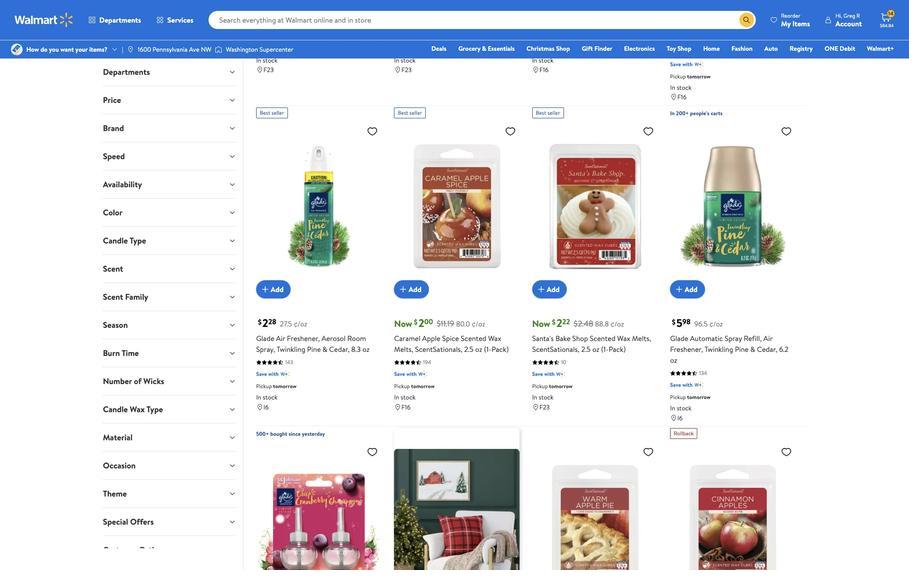 Task type: describe. For each thing, give the bounding box(es) containing it.
pickup tomorrow down 79
[[256, 45, 297, 53]]

200+
[[677, 109, 689, 117]]

family
[[125, 291, 148, 303]]

do
[[40, 45, 48, 54]]

14oz
[[289, 0, 303, 6]]

textured
[[427, 0, 454, 6]]

wax inside the vanilla pine scented wax melts, scentsationals, 2.5 oz (1-pack) 379
[[597, 0, 610, 6]]

glade air freshener, aerosol room spray, twinkling pine & cedar, 8.3 oz image
[[256, 122, 382, 291]]

now for $2.48
[[533, 318, 551, 330]]

walmart plus image for vanilla pine scented wax melts, scentsationals, 2.5 oz (1-pack)
[[557, 33, 566, 42]]

2.5 for $11.19
[[464, 344, 474, 354]]

one debit
[[825, 44, 856, 53]]

500+ bought since yesterday
[[256, 430, 325, 438]]

color tab
[[96, 199, 243, 226]]

reorder
[[782, 12, 801, 19]]

rating
[[139, 544, 163, 556]]

wax inside now $ 2 00 $11.19 80.0 ¢/oz caramel apple spice scented wax melts, scentsationals, 2.5 oz (1-pack)
[[488, 334, 502, 344]]

time
[[121, 348, 139, 359]]

best seller for $11.19
[[398, 109, 422, 116]]

$ 5 98 96.5 ¢/oz glade automatic spray refill, air freshener, twinkling pine & cedar, 6.2 oz
[[671, 315, 789, 365]]

rollback
[[674, 430, 694, 437]]

194
[[423, 359, 431, 366]]

wick inside mainstays textured wrap 3 wick chocolate pepermint bark, 14 ounce 365
[[480, 0, 495, 6]]

oz inside spicy cinnamon stick scented wax melts, better homes & gardens, 5 oz (value size)
[[779, 23, 786, 33]]

gift finder link
[[578, 44, 617, 54]]

days
[[296, 7, 311, 17]]

washington supercenter
[[226, 45, 294, 54]]

$ inside $ 5 98 96.5 ¢/oz glade automatic spray refill, air freshener, twinkling pine & cedar, 6.2 oz
[[672, 317, 676, 327]]

00
[[425, 317, 433, 327]]

grocery & essentials link
[[455, 44, 519, 54]]

& inside $ 2 28 27.5 ¢/oz glade air freshener, aerosol room spray, twinkling pine & cedar, 8.3 oz
[[323, 344, 328, 354]]

availability tab
[[96, 171, 243, 198]]

type inside dropdown button
[[146, 404, 163, 415]]

departments inside departments tab
[[103, 66, 150, 78]]

f16 for vanilla pine scented wax melts, scentsationals, 2.5 oz (1-pack)
[[540, 65, 549, 74]]

candle for candle wax type
[[103, 404, 128, 415]]

tomorrow down 365
[[411, 45, 435, 53]]

scent tab
[[96, 255, 243, 283]]

homes
[[714, 23, 736, 33]]

save for mainstays 14oz 3-wick jar candle, happy holly days's walmart plus image
[[256, 33, 267, 41]]

add button for $11.19
[[394, 281, 429, 299]]

registry
[[790, 44, 813, 53]]

price button
[[96, 86, 243, 114]]

candle type button
[[96, 227, 243, 255]]

(1- for $11.19
[[484, 344, 492, 354]]

material
[[103, 432, 132, 443]]

brand button
[[96, 114, 243, 142]]

2 inside $ 2 28 27.5 ¢/oz glade air freshener, aerosol room spray, twinkling pine & cedar, 8.3 oz
[[263, 315, 268, 331]]

& right grocery
[[482, 44, 487, 53]]

save with for walmart plus image underneath 194
[[394, 370, 417, 378]]

save for walmart plus image below 10
[[533, 370, 543, 378]]

speed tab
[[96, 142, 243, 170]]

98
[[683, 317, 691, 327]]

auto link
[[761, 44, 783, 54]]

2.5 inside the vanilla pine scented wax melts, scentsationals, 2.5 oz (1-pack) 379
[[582, 7, 591, 17]]

in 200+ people's carts
[[671, 109, 723, 117]]

melts, inside the now $ 2 22 $2.48 88.8 ¢/oz santa's bake shop scented wax melts, scentsationals, 2.5 oz (1-pack)
[[632, 334, 652, 344]]

wax inside the now $ 2 22 $2.48 88.8 ¢/oz santa's bake shop scented wax melts, scentsationals, 2.5 oz (1-pack)
[[618, 334, 631, 344]]

ounce
[[489, 7, 511, 17]]

apple
[[422, 334, 441, 344]]

10
[[562, 359, 567, 366]]

1600 pennsylvania ave nw
[[138, 45, 212, 54]]

of
[[134, 376, 141, 387]]

price
[[103, 94, 121, 106]]

gardens,
[[744, 23, 772, 33]]

0 vertical spatial departments button
[[81, 9, 149, 31]]

number
[[103, 376, 132, 387]]

occasion
[[103, 460, 136, 471]]

since
[[289, 430, 301, 438]]

(1- inside the vanilla pine scented wax melts, scentsationals, 2.5 oz (1-pack) 379
[[603, 7, 611, 17]]

season button
[[96, 311, 243, 339]]

 image for how
[[11, 44, 23, 55]]

$ inside $ 2 28 27.5 ¢/oz glade air freshener, aerosol room spray, twinkling pine & cedar, 8.3 oz
[[258, 317, 262, 327]]

best for $2.48
[[536, 109, 547, 116]]

burn time button
[[96, 339, 243, 367]]

add to cart image for 96.5 ¢/oz
[[674, 284, 685, 295]]

nw
[[201, 45, 212, 54]]

burn time tab
[[96, 339, 243, 367]]

items
[[793, 18, 811, 28]]

spicy
[[671, 13, 687, 23]]

air inside $ 2 28 27.5 ¢/oz glade air freshener, aerosol room spray, twinkling pine & cedar, 8.3 oz
[[276, 334, 285, 344]]

walmart image
[[15, 13, 74, 27]]

add to cart image for 27.5 ¢/oz
[[260, 284, 271, 295]]

now $ 2 00 $11.19 80.0 ¢/oz caramel apple spice scented wax melts, scentsationals, 2.5 oz (1-pack)
[[394, 315, 509, 354]]

5 inside spicy cinnamon stick scented wax melts, better homes & gardens, 5 oz (value size)
[[774, 23, 778, 33]]

wick inside mainstays 14oz 3-wick jar candle, happy holly days
[[311, 0, 326, 6]]

walmart+
[[868, 44, 895, 53]]

save with for walmart plus image for vanilla pine scented wax melts, scentsationals, 2.5 oz (1-pack)
[[533, 33, 555, 41]]

0 vertical spatial departments
[[99, 15, 141, 25]]

hi, greg r account
[[836, 12, 862, 28]]

theme button
[[96, 480, 243, 508]]

now for $11.19
[[394, 318, 412, 330]]

candle,
[[339, 0, 363, 6]]

r
[[857, 12, 861, 19]]

oz inside now $ 2 00 $11.19 80.0 ¢/oz caramel apple spice scented wax melts, scentsationals, 2.5 oz (1-pack)
[[476, 344, 483, 354]]

color
[[103, 207, 122, 218]]

candle type
[[103, 235, 146, 246]]

automatic
[[691, 334, 723, 344]]

type inside dropdown button
[[129, 235, 146, 246]]

glade automatic spray refill, air freshener, twinkling pine & cedar, 6.2 oz image
[[671, 122, 796, 291]]

(value
[[671, 34, 690, 44]]

electronics
[[625, 44, 655, 53]]

pine for 5
[[735, 344, 749, 354]]

items?
[[89, 45, 108, 54]]

chocolate
[[394, 7, 427, 17]]

save with for mainstays 14oz 3-wick jar candle, happy holly days's walmart plus image
[[256, 33, 279, 41]]

reorder my items
[[782, 12, 811, 28]]

oz inside $ 2 28 27.5 ¢/oz glade air freshener, aerosol room spray, twinkling pine & cedar, 8.3 oz
[[363, 344, 370, 354]]

add button for $2.48
[[533, 281, 567, 299]]

fashion
[[732, 44, 753, 53]]

happy
[[256, 7, 276, 17]]

caramel
[[394, 334, 421, 344]]

best seller for $2.48
[[536, 109, 561, 116]]

tomorrow down 10
[[549, 383, 573, 390]]

save with for the topmost walmart plus icon
[[671, 60, 693, 68]]

add to favorites list, glade plugins scented oil, 2 refills, crisp cranberry champagne, 0.67oz each, 1.34 oz total image
[[367, 447, 378, 458]]

candle wax type tab
[[96, 396, 243, 423]]

deals
[[432, 44, 447, 53]]

pine inside the vanilla pine scented wax melts, scentsationals, 2.5 oz (1-pack) 379
[[554, 0, 568, 6]]

find your cozy at home thing.add serene updates & soft touches from $10. image
[[394, 449, 520, 570]]

add for $11.19
[[409, 285, 422, 294]]

special offers tab
[[96, 508, 243, 536]]

shop for toy shop
[[678, 44, 692, 53]]

bought
[[270, 430, 288, 438]]

theme
[[103, 488, 127, 500]]

save with for walmart plus image below 10
[[533, 370, 555, 378]]

melts, inside the vanilla pine scented wax melts, scentsationals, 2.5 oz (1-pack) 379
[[612, 0, 631, 6]]

best for 27.5 ¢/oz
[[260, 109, 270, 116]]

& inside spicy cinnamon stick scented wax melts, better homes & gardens, 5 oz (value size)
[[737, 23, 742, 33]]

i6 for 2
[[264, 403, 269, 412]]

special offers button
[[96, 508, 243, 536]]

grocery
[[459, 44, 481, 53]]

79
[[285, 21, 291, 29]]

oz
[[593, 7, 602, 17]]

add for $2.48
[[547, 285, 560, 294]]

pennsylvania
[[153, 45, 188, 54]]

number of wicks button
[[96, 368, 243, 395]]

melts, inside spicy cinnamon stick scented wax melts, better homes & gardens, 5 oz (value size)
[[671, 23, 690, 33]]

best for $11.19
[[398, 109, 409, 116]]

people's
[[691, 109, 710, 117]]

grocery & essentials
[[459, 44, 515, 53]]

add to favorites list, glade air freshener, aerosol room spray, twinkling pine & cedar, 8.3 oz image
[[367, 126, 378, 137]]

22
[[563, 317, 570, 327]]

save for the topmost walmart plus icon
[[671, 60, 682, 68]]

oz inside $ 5 98 96.5 ¢/oz glade automatic spray refill, air freshener, twinkling pine & cedar, 6.2 oz
[[671, 355, 678, 365]]

pickup tomorrow down 513
[[671, 72, 711, 80]]

mainstays 14oz 3-wick jar candle, happy holly days
[[256, 0, 363, 17]]

speed
[[103, 151, 125, 162]]

customer
[[103, 544, 138, 556]]

0 vertical spatial walmart plus image
[[695, 60, 704, 69]]

tomorrow down 79
[[273, 45, 297, 53]]

scent family button
[[96, 283, 243, 311]]

28
[[268, 317, 276, 327]]

add to favorites list, glade automatic spray refill, air freshener, twinkling pine & cedar, 6.2 oz image
[[781, 126, 792, 137]]

gift
[[582, 44, 593, 53]]

season tab
[[96, 311, 243, 339]]



Task type: vqa. For each thing, say whether or not it's contained in the screenshot.
Wax inside Now $ 2 00 $11.19 80.0 ¢/oz Caramel Apple Spice Scented Wax Melts, ScentSationals, 2.5 oz (1-Pack)
yes



Task type: locate. For each thing, give the bounding box(es) containing it.
2 $ from the left
[[414, 317, 418, 327]]

0 horizontal spatial freshener,
[[287, 334, 320, 344]]

0 horizontal spatial type
[[129, 235, 146, 246]]

add button for 96.5 ¢/oz
[[671, 281, 705, 299]]

price tab
[[96, 86, 243, 114]]

twinkling for 2
[[277, 344, 306, 354]]

glade plugins scented oil, 2 refills, crisp cranberry champagne, 0.67oz each, 1.34 oz total image
[[256, 443, 382, 570]]

1 vertical spatial type
[[146, 404, 163, 415]]

departments tab
[[96, 58, 243, 86]]

spray
[[725, 334, 743, 344]]

2 left 27.5
[[263, 315, 268, 331]]

3 $ from the left
[[552, 317, 556, 327]]

1 vertical spatial departments
[[103, 66, 150, 78]]

best seller for 27.5 ¢/oz
[[260, 109, 284, 116]]

2 add to cart image from the left
[[398, 284, 409, 295]]

add
[[271, 285, 284, 294], [409, 285, 422, 294], [547, 285, 560, 294], [685, 285, 698, 294]]

0 horizontal spatial f23
[[264, 65, 274, 74]]

scentsationals, for $11.19
[[415, 344, 463, 354]]

now inside the now $ 2 22 $2.48 88.8 ¢/oz santa's bake shop scented wax melts, scentsationals, 2.5 oz (1-pack)
[[533, 318, 551, 330]]

stock
[[263, 56, 278, 65], [401, 56, 416, 65], [539, 56, 554, 65], [677, 83, 692, 92], [263, 393, 278, 402], [401, 393, 416, 402], [539, 393, 554, 402], [677, 404, 692, 413]]

0 horizontal spatial best seller
[[260, 109, 284, 116]]

(1- inside now $ 2 00 $11.19 80.0 ¢/oz caramel apple spice scented wax melts, scentsationals, 2.5 oz (1-pack)
[[484, 344, 492, 354]]

scented down 80.0
[[461, 334, 487, 344]]

mainstays inside mainstays textured wrap 3 wick chocolate pepermint bark, 14 ounce 365
[[394, 0, 425, 6]]

services button
[[149, 9, 201, 31]]

1 horizontal spatial mainstays
[[394, 0, 425, 6]]

&
[[737, 23, 742, 33], [482, 44, 487, 53], [323, 344, 328, 354], [751, 344, 756, 354]]

3 2 from the left
[[557, 315, 563, 331]]

f16 for spicy cinnamon stick scented wax melts, better homes & gardens, 5 oz (value size)
[[678, 93, 687, 102]]

f16
[[540, 65, 549, 74], [678, 93, 687, 102], [402, 403, 411, 412]]

air down 27.5
[[276, 334, 285, 344]]

i6 up 500+
[[264, 403, 269, 412]]

(1- inside the now $ 2 22 $2.48 88.8 ¢/oz santa's bake shop scented wax melts, scentsationals, 2.5 oz (1-pack)
[[601, 344, 609, 354]]

candle for candle type
[[103, 235, 128, 246]]

how do you want your items?
[[26, 45, 108, 54]]

1 horizontal spatial twinkling
[[705, 344, 734, 354]]

christmas
[[527, 44, 555, 53]]

cedar, inside $ 5 98 96.5 ¢/oz glade automatic spray refill, air freshener, twinkling pine & cedar, 6.2 oz
[[757, 344, 778, 354]]

3 best seller from the left
[[536, 109, 561, 116]]

1 horizontal spatial shop
[[573, 334, 588, 344]]

shop inside the now $ 2 22 $2.48 88.8 ¢/oz santa's bake shop scented wax melts, scentsationals, 2.5 oz (1-pack)
[[573, 334, 588, 344]]

shop right toy
[[678, 44, 692, 53]]

1 horizontal spatial freshener,
[[671, 344, 703, 354]]

4 add from the left
[[685, 285, 698, 294]]

0 horizontal spatial shop
[[556, 44, 570, 53]]

2.5 down 80.0
[[464, 344, 474, 354]]

scentsationals, inside the now $ 2 22 $2.48 88.8 ¢/oz santa's bake shop scented wax melts, scentsationals, 2.5 oz (1-pack)
[[533, 344, 580, 354]]

availability button
[[96, 171, 243, 198]]

1 seller from the left
[[272, 109, 284, 116]]

2 mainstays from the left
[[394, 0, 425, 6]]

4 add to cart image from the left
[[674, 284, 685, 295]]

4 $ from the left
[[672, 317, 676, 327]]

2 air from the left
[[764, 334, 773, 344]]

1 air from the left
[[276, 334, 285, 344]]

¢/oz inside the now $ 2 22 $2.48 88.8 ¢/oz santa's bake shop scented wax melts, scentsationals, 2.5 oz (1-pack)
[[611, 319, 624, 329]]

add button up the 28
[[256, 281, 291, 299]]

toy shop link
[[663, 44, 696, 54]]

2 cedar, from the left
[[757, 344, 778, 354]]

1 glade from the left
[[256, 334, 275, 344]]

0 horizontal spatial mainstays
[[256, 0, 287, 6]]

2 horizontal spatial f23
[[540, 403, 550, 412]]

scent for scent family
[[103, 291, 123, 303]]

cedar, inside $ 2 28 27.5 ¢/oz glade air freshener, aerosol room spray, twinkling pine & cedar, 8.3 oz
[[329, 344, 350, 354]]

cedar, down aerosol
[[329, 344, 350, 354]]

scent family tab
[[96, 283, 243, 311]]

shop for christmas shop
[[556, 44, 570, 53]]

3 add button from the left
[[533, 281, 567, 299]]

scentsationals, up 379
[[533, 7, 580, 17]]

size)
[[692, 34, 707, 44]]

now up santa's
[[533, 318, 551, 330]]

add button up 98
[[671, 281, 705, 299]]

tomorrow down 513
[[688, 72, 711, 80]]

1 vertical spatial departments button
[[96, 58, 243, 86]]

mainstays up chocolate at top
[[394, 0, 425, 6]]

occasion tab
[[96, 452, 243, 480]]

0 horizontal spatial air
[[276, 334, 285, 344]]

air right refill,
[[764, 334, 773, 344]]

material tab
[[96, 424, 243, 451]]

2.5 for $2.48
[[582, 344, 591, 354]]

1 horizontal spatial pine
[[554, 0, 568, 6]]

|
[[122, 45, 123, 54]]

aerosol
[[322, 334, 346, 344]]

save with for walmart plus image related to mainstays textured wrap 3 wick chocolate pepermint bark, 14 ounce
[[394, 33, 417, 41]]

1 best from the left
[[260, 109, 270, 116]]

scented inside spicy cinnamon stick scented wax melts, better homes & gardens, 5 oz (value size)
[[740, 13, 765, 23]]

pickup tomorrow down 379
[[533, 45, 573, 53]]

refill,
[[744, 334, 762, 344]]

twinkling up 143
[[277, 344, 306, 354]]

walmart plus image for mainstays 14oz 3-wick jar candle, happy holly days
[[281, 33, 290, 42]]

0 horizontal spatial 5
[[677, 315, 683, 331]]

tomorrow down 194
[[411, 383, 435, 390]]

2 horizontal spatial seller
[[548, 109, 561, 116]]

add to favorites list, santa's bake shop scented wax melts, scentsationals, 2.5 oz (1-pack) image
[[643, 126, 654, 137]]

cedar, left 6.2
[[757, 344, 778, 354]]

3 add from the left
[[547, 285, 560, 294]]

now
[[394, 318, 412, 330], [533, 318, 551, 330]]

twinkling inside $ 2 28 27.5 ¢/oz glade air freshener, aerosol room spray, twinkling pine & cedar, 8.3 oz
[[277, 344, 306, 354]]

save for walmart plus image for vanilla pine scented wax melts, scentsationals, 2.5 oz (1-pack)
[[533, 33, 543, 41]]

best seller
[[260, 109, 284, 116], [398, 109, 422, 116], [536, 109, 561, 116]]

supercenter
[[260, 45, 294, 54]]

& left search icon
[[737, 23, 742, 33]]

material button
[[96, 424, 243, 451]]

toy
[[667, 44, 676, 53]]

wick
[[311, 0, 326, 6], [480, 0, 495, 6]]

2 horizontal spatial shop
[[678, 44, 692, 53]]

¢/oz inside $ 2 28 27.5 ¢/oz glade air freshener, aerosol room spray, twinkling pine & cedar, 8.3 oz
[[294, 319, 307, 329]]

3 best from the left
[[536, 109, 547, 116]]

add to favorites list, warm apple pie scented wax melts, scentsationals, 2.5 oz (1-pack) image
[[643, 447, 654, 458]]

scented up oz
[[570, 0, 596, 6]]

gift finder
[[582, 44, 613, 53]]

1 horizontal spatial wick
[[480, 0, 495, 6]]

add button up 00
[[394, 281, 429, 299]]

2 candle from the top
[[103, 404, 128, 415]]

0 horizontal spatial 14
[[481, 7, 488, 17]]

cedar, for 5
[[757, 344, 778, 354]]

pickup tomorrow down 194
[[394, 383, 435, 390]]

bake
[[556, 334, 571, 344]]

add button up the 22
[[533, 281, 567, 299]]

i6 for 5
[[678, 414, 683, 423]]

0 horizontal spatial i6
[[264, 403, 269, 412]]

candle down number
[[103, 404, 128, 415]]

walmart plus image for mainstays textured wrap 3 wick chocolate pepermint bark, 14 ounce
[[419, 33, 428, 42]]

1 horizontal spatial type
[[146, 404, 163, 415]]

$ left the 28
[[258, 317, 262, 327]]

27.5
[[280, 319, 292, 329]]

walmart plus image
[[281, 33, 290, 42], [419, 33, 428, 42], [557, 33, 566, 42], [419, 370, 428, 379], [557, 370, 566, 379]]

f23 for mainstays textured wrap 3 wick chocolate pepermint bark, 14 ounce
[[402, 65, 412, 74]]

yesterday
[[302, 430, 325, 438]]

pack) for $2.48
[[609, 344, 626, 354]]

wax inside candle wax type dropdown button
[[130, 404, 145, 415]]

pine left 8.3
[[307, 344, 321, 354]]

number of wicks
[[103, 376, 164, 387]]

14 inside mainstays textured wrap 3 wick chocolate pepermint bark, 14 ounce 365
[[481, 7, 488, 17]]

cinnamon
[[689, 13, 721, 23]]

2 best seller from the left
[[398, 109, 422, 116]]

in
[[256, 56, 261, 65], [394, 56, 399, 65], [533, 56, 538, 65], [671, 83, 676, 92], [671, 109, 675, 117], [256, 393, 261, 402], [394, 393, 399, 402], [533, 393, 538, 402], [671, 404, 676, 413]]

scentsationals, for $2.48
[[533, 344, 580, 354]]

essentials
[[488, 44, 515, 53]]

departments button up |
[[81, 9, 149, 31]]

mainstays for happy
[[256, 0, 287, 6]]

& down refill,
[[751, 344, 756, 354]]

2.5 left oz
[[582, 7, 591, 17]]

5
[[774, 23, 778, 33], [677, 315, 683, 331]]

scented down 88.8
[[590, 334, 616, 344]]

walmart plus image down 10
[[557, 370, 566, 379]]

bark,
[[463, 7, 479, 17]]

pack) inside now $ 2 00 $11.19 80.0 ¢/oz caramel apple spice scented wax melts, scentsationals, 2.5 oz (1-pack)
[[492, 344, 509, 354]]

2 horizontal spatial 2
[[557, 315, 563, 331]]

my
[[782, 18, 791, 28]]

1 now from the left
[[394, 318, 412, 330]]

walmart plus image down 513
[[695, 60, 704, 69]]

type
[[129, 235, 146, 246], [146, 404, 163, 415]]

2 inside the now $ 2 22 $2.48 88.8 ¢/oz santa's bake shop scented wax melts, scentsationals, 2.5 oz (1-pack)
[[557, 315, 563, 331]]

1 vertical spatial scent
[[103, 291, 123, 303]]

walmart plus image down 134
[[695, 381, 704, 390]]

1 horizontal spatial air
[[764, 334, 773, 344]]

0 vertical spatial i6
[[264, 403, 269, 412]]

walmart plus image down 194
[[419, 370, 428, 379]]

freshener,
[[287, 334, 320, 344], [671, 344, 703, 354]]

1 mainstays from the left
[[256, 0, 287, 6]]

(1- for $2.48
[[601, 344, 609, 354]]

1 vertical spatial 5
[[677, 315, 683, 331]]

f23 for mainstays 14oz 3-wick jar candle, happy holly days
[[264, 65, 274, 74]]

tomorrow down 379
[[549, 45, 573, 53]]

home
[[704, 44, 720, 53]]

auto
[[765, 44, 778, 53]]

candle wax type button
[[96, 396, 243, 423]]

type up scent tab
[[129, 235, 146, 246]]

seller for $2.48
[[548, 109, 561, 116]]

14 right bark,
[[481, 7, 488, 17]]

twinkling down automatic
[[705, 344, 734, 354]]

air
[[276, 334, 285, 344], [764, 334, 773, 344]]

save with for 5's walmart plus icon
[[671, 381, 693, 389]]

save
[[256, 33, 267, 41], [394, 33, 405, 41], [533, 33, 543, 41], [671, 60, 682, 68], [256, 370, 267, 378], [394, 370, 405, 378], [533, 370, 543, 378], [671, 381, 682, 389]]

deals link
[[428, 44, 451, 54]]

candle inside dropdown button
[[103, 235, 128, 246]]

2 now from the left
[[533, 318, 551, 330]]

1 2 from the left
[[263, 315, 268, 331]]

your
[[75, 45, 88, 54]]

$ left 98
[[672, 317, 676, 327]]

2 horizontal spatial pine
[[735, 344, 749, 354]]

14 up $84.84 on the top right of page
[[889, 10, 894, 17]]

2 wick from the left
[[480, 0, 495, 6]]

freshener, inside $ 5 98 96.5 ¢/oz glade automatic spray refill, air freshener, twinkling pine & cedar, 6.2 oz
[[671, 344, 703, 354]]

2.5 down the $2.48
[[582, 344, 591, 354]]

glade up the spray,
[[256, 334, 275, 344]]

1 horizontal spatial now
[[533, 318, 551, 330]]

1 candle from the top
[[103, 235, 128, 246]]

mainstays for pepermint
[[394, 0, 425, 6]]

pickup tomorrow down 365
[[394, 45, 435, 53]]

¢/oz
[[294, 319, 307, 329], [472, 319, 486, 329], [611, 319, 624, 329], [710, 319, 723, 329]]

1 horizontal spatial 2
[[419, 315, 425, 331]]

wick left jar
[[311, 0, 326, 6]]

departments button down the pennsylvania
[[96, 58, 243, 86]]

now up caramel
[[394, 318, 412, 330]]

0 horizontal spatial  image
[[11, 44, 23, 55]]

departments up |
[[99, 15, 141, 25]]

pickup tomorrow down 10
[[533, 383, 573, 390]]

2 for $2.48
[[557, 315, 563, 331]]

fashion link
[[728, 44, 757, 54]]

1 twinkling from the left
[[277, 344, 306, 354]]

walmart plus image for 2
[[281, 370, 290, 379]]

1 add from the left
[[271, 285, 284, 294]]

greg
[[844, 12, 856, 19]]

add button
[[256, 281, 291, 299], [394, 281, 429, 299], [533, 281, 567, 299], [671, 281, 705, 299]]

0 horizontal spatial best
[[260, 109, 270, 116]]

1 horizontal spatial 5
[[774, 23, 778, 33]]

color button
[[96, 199, 243, 226]]

pickup tomorrow down 143
[[256, 383, 297, 390]]

513
[[700, 48, 707, 56]]

0 horizontal spatial twinkling
[[277, 344, 306, 354]]

wrap
[[456, 0, 472, 6]]

1 horizontal spatial  image
[[127, 46, 134, 53]]

3 seller from the left
[[548, 109, 561, 116]]

5 left 96.5
[[677, 315, 683, 331]]

0 horizontal spatial wick
[[311, 0, 326, 6]]

walmart plus image down 365
[[419, 33, 428, 42]]

freshener, down 27.5
[[287, 334, 320, 344]]

0 horizontal spatial pine
[[307, 344, 321, 354]]

pine for 2
[[307, 344, 321, 354]]

cinnamon apples scented wax melts, scentsationals, 2.5 oz (1 pack) image
[[671, 443, 796, 570]]

1 horizontal spatial f16
[[540, 65, 549, 74]]

3 add to cart image from the left
[[536, 284, 547, 295]]

1 add to cart image from the left
[[260, 284, 271, 295]]

0 vertical spatial candle
[[103, 235, 128, 246]]

1 vertical spatial walmart plus image
[[281, 370, 290, 379]]

1 vertical spatial i6
[[678, 414, 683, 423]]

wick right 3
[[480, 0, 495, 6]]

2 add button from the left
[[394, 281, 429, 299]]

¢/oz right 27.5
[[294, 319, 307, 329]]

debit
[[840, 44, 856, 53]]

customer rating
[[103, 544, 163, 556]]

seller for $11.19
[[410, 109, 422, 116]]

2 horizontal spatial  image
[[215, 45, 222, 54]]

2 twinkling from the left
[[705, 344, 734, 354]]

shop right christmas
[[556, 44, 570, 53]]

1 cedar, from the left
[[329, 344, 350, 354]]

2 seller from the left
[[410, 109, 422, 116]]

scentsationals, down bake
[[533, 344, 580, 354]]

scented up gardens,
[[740, 13, 765, 23]]

add for 96.5 ¢/oz
[[685, 285, 698, 294]]

2 horizontal spatial best
[[536, 109, 547, 116]]

caramel apple spice scented wax melts, scentsationals, 2.5 oz (1-pack) image
[[394, 122, 520, 291]]

0 horizontal spatial f16
[[402, 403, 411, 412]]

$ inside now $ 2 00 $11.19 80.0 ¢/oz caramel apple spice scented wax melts, scentsationals, 2.5 oz (1-pack)
[[414, 317, 418, 327]]

better
[[692, 23, 712, 33]]

scent inside dropdown button
[[103, 291, 123, 303]]

1 vertical spatial candle
[[103, 404, 128, 415]]

best
[[260, 109, 270, 116], [398, 109, 409, 116], [536, 109, 547, 116]]

2 2 from the left
[[419, 315, 425, 331]]

twinkling for 5
[[705, 344, 734, 354]]

1 horizontal spatial 14
[[889, 10, 894, 17]]

2 scent from the top
[[103, 291, 123, 303]]

1 horizontal spatial seller
[[410, 109, 422, 116]]

holly
[[278, 7, 295, 17]]

1 horizontal spatial glade
[[671, 334, 689, 344]]

tomorrow down 143
[[273, 383, 297, 390]]

mainstays textured wrap 3 wick chocolate pepermint bark, 14 ounce 365
[[394, 0, 511, 29]]

brand tab
[[96, 114, 243, 142]]

wax inside spicy cinnamon stick scented wax melts, better homes & gardens, 5 oz (value size)
[[767, 13, 780, 23]]

pickup tomorrow down 134
[[671, 393, 711, 401]]

scentsationals, inside the vanilla pine scented wax melts, scentsationals, 2.5 oz (1-pack) 379
[[533, 7, 580, 17]]

ave
[[189, 45, 200, 54]]

i6 up rollback
[[678, 414, 683, 423]]

 image right the nw
[[215, 45, 222, 54]]

special offers
[[103, 516, 154, 528]]

add button for 27.5 ¢/oz
[[256, 281, 291, 299]]

0 horizontal spatial glade
[[256, 334, 275, 344]]

0 horizontal spatial now
[[394, 318, 412, 330]]

type down wicks
[[146, 404, 163, 415]]

Search search field
[[209, 11, 756, 29]]

0 vertical spatial type
[[129, 235, 146, 246]]

freshener, down automatic
[[671, 344, 703, 354]]

0 vertical spatial 5
[[774, 23, 778, 33]]

¢/oz right 96.5
[[710, 319, 723, 329]]

3
[[474, 0, 478, 6]]

1 vertical spatial f16
[[678, 93, 687, 102]]

save for 5's walmart plus icon
[[671, 381, 682, 389]]

warm apple pie scented wax melts, scentsationals, 2.5 oz (1-pack) image
[[533, 443, 658, 570]]

 image right |
[[127, 46, 134, 53]]

scentsationals, inside now $ 2 00 $11.19 80.0 ¢/oz caramel apple spice scented wax melts, scentsationals, 2.5 oz (1-pack)
[[415, 344, 463, 354]]

96.5
[[695, 319, 708, 329]]

¢/oz right 80.0
[[472, 319, 486, 329]]

pack) inside the now $ 2 22 $2.48 88.8 ¢/oz santa's bake shop scented wax melts, scentsationals, 2.5 oz (1-pack)
[[609, 344, 626, 354]]

scent down candle type
[[103, 263, 123, 274]]

candle down color
[[103, 235, 128, 246]]

tomorrow down 134
[[688, 393, 711, 401]]

1 add button from the left
[[256, 281, 291, 299]]

vanilla
[[533, 0, 553, 6]]

walmart+ link
[[864, 44, 899, 54]]

glade for 2
[[256, 334, 275, 344]]

glade for 5
[[671, 334, 689, 344]]

scent button
[[96, 255, 243, 283]]

melts, inside now $ 2 00 $11.19 80.0 ¢/oz caramel apple spice scented wax melts, scentsationals, 2.5 oz (1-pack)
[[394, 344, 414, 354]]

number of wicks tab
[[96, 368, 243, 395]]

walmart plus image
[[695, 60, 704, 69], [281, 370, 290, 379], [695, 381, 704, 390]]

candle
[[103, 235, 128, 246], [103, 404, 128, 415]]

oz inside the now $ 2 22 $2.48 88.8 ¢/oz santa's bake shop scented wax melts, scentsationals, 2.5 oz (1-pack)
[[593, 344, 600, 354]]

0 vertical spatial scent
[[103, 263, 123, 274]]

seller for 27.5 ¢/oz
[[272, 109, 284, 116]]

scent inside 'dropdown button'
[[103, 263, 123, 274]]

 image left how
[[11, 44, 23, 55]]

pine inside $ 5 98 96.5 ¢/oz glade automatic spray refill, air freshener, twinkling pine & cedar, 6.2 oz
[[735, 344, 749, 354]]

5 inside $ 5 98 96.5 ¢/oz glade automatic spray refill, air freshener, twinkling pine & cedar, 6.2 oz
[[677, 315, 683, 331]]

1 scent from the top
[[103, 263, 123, 274]]

Walmart Site-Wide search field
[[209, 11, 756, 29]]

scent for scent
[[103, 263, 123, 274]]

& down aerosol
[[323, 344, 328, 354]]

walmart plus image for 5
[[695, 381, 704, 390]]

twinkling
[[277, 344, 306, 354], [705, 344, 734, 354]]

save for walmart plus image underneath 194
[[394, 370, 405, 378]]

2.5 inside now $ 2 00 $11.19 80.0 ¢/oz caramel apple spice scented wax melts, scentsationals, 2.5 oz (1-pack)
[[464, 344, 474, 354]]

5 left my
[[774, 23, 778, 33]]

2 inside now $ 2 00 $11.19 80.0 ¢/oz caramel apple spice scented wax melts, scentsationals, 2.5 oz (1-pack)
[[419, 315, 425, 331]]

carts
[[711, 109, 723, 117]]

add to cart image for $11.19
[[398, 284, 409, 295]]

oz
[[779, 23, 786, 33], [363, 344, 370, 354], [476, 344, 483, 354], [593, 344, 600, 354], [671, 355, 678, 365]]

pine down spray
[[735, 344, 749, 354]]

walmart plus image down 379
[[557, 33, 566, 42]]

wicks
[[143, 376, 164, 387]]

mainstays inside mainstays 14oz 3-wick jar candle, happy holly days
[[256, 0, 287, 6]]

glade inside $ 2 28 27.5 ¢/oz glade air freshener, aerosol room spray, twinkling pine & cedar, 8.3 oz
[[256, 334, 275, 344]]

1600
[[138, 45, 151, 54]]

 image for 1600
[[127, 46, 134, 53]]

2 vertical spatial walmart plus image
[[695, 381, 704, 390]]

2 up bake
[[557, 315, 563, 331]]

¢/oz inside $ 5 98 96.5 ¢/oz glade automatic spray refill, air freshener, twinkling pine & cedar, 6.2 oz
[[710, 319, 723, 329]]

theme tab
[[96, 480, 243, 508]]

1 horizontal spatial i6
[[678, 414, 683, 423]]

2 horizontal spatial best seller
[[536, 109, 561, 116]]

scent
[[103, 263, 123, 274], [103, 291, 123, 303]]

stick
[[723, 13, 738, 23]]

pine right vanilla
[[554, 0, 568, 6]]

scented inside now $ 2 00 $11.19 80.0 ¢/oz caramel apple spice scented wax melts, scentsationals, 2.5 oz (1-pack)
[[461, 334, 487, 344]]

 image for washington
[[215, 45, 222, 54]]

88.8
[[595, 319, 609, 329]]

4 add button from the left
[[671, 281, 705, 299]]

hi,
[[836, 12, 843, 19]]

pickup tomorrow
[[256, 45, 297, 53], [394, 45, 435, 53], [533, 45, 573, 53], [671, 72, 711, 80], [256, 383, 297, 390], [394, 383, 435, 390], [533, 383, 573, 390], [671, 393, 711, 401]]

3-
[[304, 0, 311, 6]]

379
[[562, 21, 570, 29]]

& inside $ 5 98 96.5 ¢/oz glade automatic spray refill, air freshener, twinkling pine & cedar, 6.2 oz
[[751, 344, 756, 354]]

1 ¢/oz from the left
[[294, 319, 307, 329]]

glade down 98
[[671, 334, 689, 344]]

santa's bake shop scented wax melts, scentsationals, 2.5 oz (1-pack) image
[[533, 122, 658, 291]]

in stock
[[256, 56, 278, 65], [394, 56, 416, 65], [533, 56, 554, 65], [671, 83, 692, 92], [256, 393, 278, 402], [394, 393, 416, 402], [533, 393, 554, 402], [671, 404, 692, 413]]

1 horizontal spatial best seller
[[398, 109, 422, 116]]

now $ 2 22 $2.48 88.8 ¢/oz santa's bake shop scented wax melts, scentsationals, 2.5 oz (1-pack)
[[533, 315, 652, 354]]

pack) inside the vanilla pine scented wax melts, scentsationals, 2.5 oz (1-pack) 379
[[611, 7, 628, 17]]

mainstays up happy
[[256, 0, 287, 6]]

departments button
[[81, 9, 149, 31], [96, 58, 243, 86]]

save for walmart plus image related to mainstays textured wrap 3 wick chocolate pepermint bark, 14 ounce
[[394, 33, 405, 41]]

christmas shop
[[527, 44, 570, 53]]

¢/oz inside now $ 2 00 $11.19 80.0 ¢/oz caramel apple spice scented wax melts, scentsationals, 2.5 oz (1-pack)
[[472, 319, 486, 329]]

add to favorites list, caramel apple spice scented wax melts, scentsationals, 2.5 oz (1-pack) image
[[505, 126, 516, 137]]

customer rating tab
[[96, 536, 243, 564]]

electronics link
[[620, 44, 659, 54]]

3 ¢/oz from the left
[[611, 319, 624, 329]]

2 up apple on the bottom of the page
[[419, 315, 425, 331]]

(1-
[[603, 7, 611, 17], [484, 344, 492, 354], [601, 344, 609, 354]]

scentsationals, down apple on the bottom of the page
[[415, 344, 463, 354]]

departments down |
[[103, 66, 150, 78]]

season
[[103, 319, 128, 331]]

2 best from the left
[[398, 109, 409, 116]]

0 vertical spatial f16
[[540, 65, 549, 74]]

glade inside $ 5 98 96.5 ¢/oz glade automatic spray refill, air freshener, twinkling pine & cedar, 6.2 oz
[[671, 334, 689, 344]]

¢/oz right 88.8
[[611, 319, 624, 329]]

0 horizontal spatial 2
[[263, 315, 268, 331]]

walmart plus image down 143
[[281, 370, 290, 379]]

scented inside the vanilla pine scented wax melts, scentsationals, 2.5 oz (1-pack) 379
[[570, 0, 596, 6]]

pack) for $11.19
[[492, 344, 509, 354]]

spice
[[442, 334, 459, 344]]

4 ¢/oz from the left
[[710, 319, 723, 329]]

1 wick from the left
[[311, 0, 326, 6]]

2 horizontal spatial f16
[[678, 93, 687, 102]]

2 vertical spatial f16
[[402, 403, 411, 412]]

$ left the 22
[[552, 317, 556, 327]]

candle type tab
[[96, 227, 243, 255]]

2 for $11.19
[[419, 315, 425, 331]]

$ left 00
[[414, 317, 418, 327]]

1 vertical spatial freshener,
[[671, 344, 703, 354]]

6.2
[[780, 344, 789, 354]]

cedar, for 2
[[329, 344, 350, 354]]

1 $ from the left
[[258, 317, 262, 327]]

candle inside dropdown button
[[103, 404, 128, 415]]

scent left family
[[103, 291, 123, 303]]

save with for 2's walmart plus icon
[[256, 370, 279, 378]]

2 add from the left
[[409, 285, 422, 294]]

now inside now $ 2 00 $11.19 80.0 ¢/oz caramel apple spice scented wax melts, scentsationals, 2.5 oz (1-pack)
[[394, 318, 412, 330]]

1 horizontal spatial f23
[[402, 65, 412, 74]]

2 glade from the left
[[671, 334, 689, 344]]

shop down the $2.48
[[573, 334, 588, 344]]

christmas shop link
[[523, 44, 574, 54]]

1 horizontal spatial best
[[398, 109, 409, 116]]

2 ¢/oz from the left
[[472, 319, 486, 329]]

freshener, inside $ 2 28 27.5 ¢/oz glade air freshener, aerosol room spray, twinkling pine & cedar, 8.3 oz
[[287, 334, 320, 344]]

0 horizontal spatial cedar,
[[329, 344, 350, 354]]

add to cart image for $2.48
[[536, 284, 547, 295]]

0 vertical spatial freshener,
[[287, 334, 320, 344]]

 image
[[11, 44, 23, 55], [215, 45, 222, 54], [127, 46, 134, 53]]

add for 27.5 ¢/oz
[[271, 285, 284, 294]]

save for 2's walmart plus icon
[[256, 370, 267, 378]]

0 horizontal spatial seller
[[272, 109, 284, 116]]

scented inside the now $ 2 22 $2.48 88.8 ¢/oz santa's bake shop scented wax melts, scentsationals, 2.5 oz (1-pack)
[[590, 334, 616, 344]]

search icon image
[[744, 16, 751, 24]]

add to cart image
[[260, 284, 271, 295], [398, 284, 409, 295], [536, 284, 547, 295], [674, 284, 685, 295]]

1 horizontal spatial cedar,
[[757, 344, 778, 354]]

$ inside the now $ 2 22 $2.48 88.8 ¢/oz santa's bake shop scented wax melts, scentsationals, 2.5 oz (1-pack)
[[552, 317, 556, 327]]

2.5 inside the now $ 2 22 $2.48 88.8 ¢/oz santa's bake shop scented wax melts, scentsationals, 2.5 oz (1-pack)
[[582, 344, 591, 354]]

air inside $ 5 98 96.5 ¢/oz glade automatic spray refill, air freshener, twinkling pine & cedar, 6.2 oz
[[764, 334, 773, 344]]

twinkling inside $ 5 98 96.5 ¢/oz glade automatic spray refill, air freshener, twinkling pine & cedar, 6.2 oz
[[705, 344, 734, 354]]

pine inside $ 2 28 27.5 ¢/oz glade air freshener, aerosol room spray, twinkling pine & cedar, 8.3 oz
[[307, 344, 321, 354]]

walmart plus image down 79
[[281, 33, 290, 42]]

1 best seller from the left
[[260, 109, 284, 116]]

add to favorites list, cinnamon apples scented wax melts, scentsationals, 2.5 oz (1 pack) image
[[781, 447, 792, 458]]



